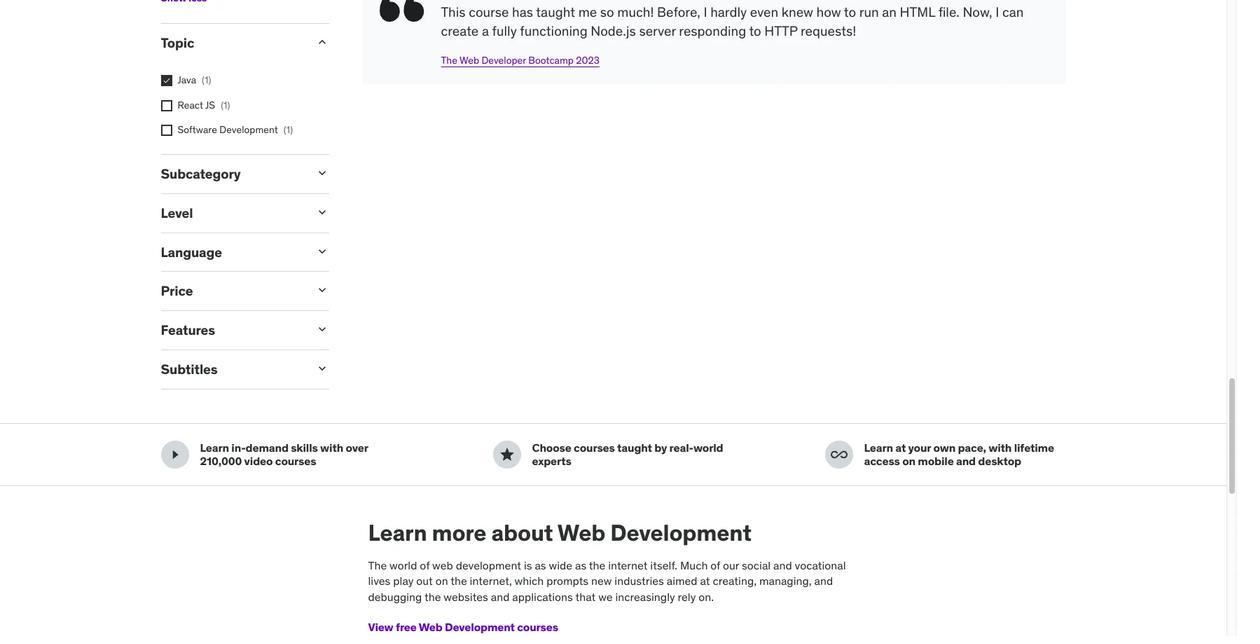 Task type: locate. For each thing, give the bounding box(es) containing it.
this
[[441, 4, 466, 21]]

0 horizontal spatial of
[[420, 559, 430, 573]]

with left over
[[320, 440, 343, 454]]

course
[[469, 4, 509, 21]]

0 horizontal spatial xsmall image
[[161, 75, 172, 86]]

1 vertical spatial xsmall image
[[161, 75, 172, 86]]

1 vertical spatial world
[[390, 559, 417, 573]]

(1) for development
[[284, 124, 293, 136]]

xsmall image
[[161, 100, 172, 111], [161, 125, 172, 136]]

1 vertical spatial development
[[610, 518, 752, 547]]

with
[[320, 440, 343, 454], [989, 440, 1012, 454]]

1 horizontal spatial to
[[844, 4, 856, 21]]

subtitles button
[[161, 361, 304, 378]]

world up play
[[390, 559, 417, 573]]

and down vocational
[[815, 574, 833, 588]]

0 vertical spatial taught
[[536, 4, 575, 21]]

i up responding
[[704, 4, 707, 21]]

1 vertical spatial at
[[700, 574, 710, 588]]

prompts
[[547, 574, 589, 588]]

knew
[[782, 4, 814, 21]]

210,000
[[200, 454, 242, 468]]

0 horizontal spatial with
[[320, 440, 343, 454]]

learn inside learn at your own pace, with lifetime access on mobile and desktop
[[864, 440, 893, 454]]

0 vertical spatial (1)
[[202, 74, 211, 86]]

the up lives at bottom left
[[368, 559, 387, 573]]

itself.
[[651, 559, 678, 573]]

1 horizontal spatial as
[[575, 559, 587, 573]]

this course has taught me so much! before, i hardly even knew how to run an html file. now, i can create a fully functioning node.js server responding to http requests!
[[441, 4, 1024, 39]]

1 medium image from the left
[[166, 446, 183, 463]]

with right the pace,
[[989, 440, 1012, 454]]

2 vertical spatial the
[[425, 590, 441, 604]]

development
[[220, 124, 278, 136], [610, 518, 752, 547], [445, 620, 515, 634]]

1 small image from the top
[[315, 166, 329, 180]]

2 horizontal spatial web
[[558, 518, 606, 547]]

development up subcategory dropdown button
[[220, 124, 278, 136]]

0 horizontal spatial on
[[436, 574, 448, 588]]

small image for topic
[[315, 35, 329, 49]]

2 vertical spatial web
[[419, 620, 443, 634]]

small image for features
[[315, 322, 329, 336]]

1 horizontal spatial taught
[[617, 440, 652, 454]]

as
[[535, 559, 546, 573], [575, 559, 587, 573]]

react
[[178, 99, 203, 111]]

0 vertical spatial xsmall image
[[210, 0, 221, 4]]

0 horizontal spatial i
[[704, 4, 707, 21]]

0 vertical spatial at
[[896, 440, 906, 454]]

web up wide
[[558, 518, 606, 547]]

2 horizontal spatial learn
[[864, 440, 893, 454]]

learn
[[200, 440, 229, 454], [864, 440, 893, 454], [368, 518, 427, 547]]

and
[[956, 454, 976, 468], [774, 559, 792, 573], [815, 574, 833, 588], [491, 590, 510, 604]]

1 horizontal spatial medium image
[[831, 446, 848, 463]]

aimed
[[667, 574, 698, 588]]

2 horizontal spatial courses
[[574, 440, 615, 454]]

level button
[[161, 204, 304, 221]]

choose
[[532, 440, 572, 454]]

taught
[[536, 4, 575, 21], [617, 440, 652, 454]]

0 vertical spatial small image
[[315, 35, 329, 49]]

bootcamp
[[529, 54, 574, 66]]

3 small image from the top
[[315, 283, 329, 297]]

2 vertical spatial small image
[[315, 362, 329, 376]]

learn up play
[[368, 518, 427, 547]]

in-
[[232, 440, 246, 454]]

0 vertical spatial development
[[220, 124, 278, 136]]

medium image
[[166, 446, 183, 463], [831, 446, 848, 463]]

courses right video
[[275, 454, 316, 468]]

0 horizontal spatial development
[[220, 124, 278, 136]]

the down create
[[441, 54, 457, 66]]

learn more about web development
[[368, 518, 752, 547]]

xsmall image for react
[[161, 100, 172, 111]]

software
[[178, 124, 217, 136]]

1 horizontal spatial web
[[460, 54, 479, 66]]

courses right choose
[[574, 440, 615, 454]]

of left our
[[711, 559, 720, 573]]

as right wide
[[575, 559, 587, 573]]

the
[[441, 54, 457, 66], [368, 559, 387, 573]]

2 small image from the top
[[315, 205, 329, 219]]

1 horizontal spatial learn
[[368, 518, 427, 547]]

industries
[[615, 574, 664, 588]]

over
[[346, 440, 368, 454]]

0 horizontal spatial the
[[368, 559, 387, 573]]

learn left the in-
[[200, 440, 229, 454]]

to
[[844, 4, 856, 21], [749, 22, 762, 39]]

world
[[694, 440, 724, 454], [390, 559, 417, 573]]

learn at your own pace, with lifetime access on mobile and desktop
[[864, 440, 1055, 468]]

the for the world of web development is as wide as the internet itself. much of our social and vocational lives play out on the internet, which prompts new industries aimed at creating, managing, and debugging the websites and applications that we increasingly rely on.
[[368, 559, 387, 573]]

0 vertical spatial the
[[441, 54, 457, 66]]

4 small image from the top
[[315, 322, 329, 336]]

0 vertical spatial on
[[903, 454, 916, 468]]

price
[[161, 283, 193, 299]]

web down create
[[460, 54, 479, 66]]

play
[[393, 574, 414, 588]]

1 vertical spatial small image
[[315, 244, 329, 258]]

1 vertical spatial xsmall image
[[161, 125, 172, 136]]

1 vertical spatial taught
[[617, 440, 652, 454]]

at
[[896, 440, 906, 454], [700, 574, 710, 588]]

1 vertical spatial the
[[451, 574, 467, 588]]

a
[[482, 22, 489, 39]]

taught up functioning
[[536, 4, 575, 21]]

medium image left 210,000
[[166, 446, 183, 463]]

development down websites
[[445, 620, 515, 634]]

1 horizontal spatial world
[[694, 440, 724, 454]]

desktop
[[978, 454, 1022, 468]]

0 horizontal spatial world
[[390, 559, 417, 573]]

the up new
[[589, 559, 606, 573]]

learn inside learn in-demand skills with over 210,000 video courses
[[200, 440, 229, 454]]

features
[[161, 322, 215, 339]]

world inside choose courses taught by real-world experts
[[694, 440, 724, 454]]

xsmall image
[[210, 0, 221, 4], [161, 75, 172, 86]]

much!
[[618, 4, 654, 21]]

at inside learn at your own pace, with lifetime access on mobile and desktop
[[896, 440, 906, 454]]

on.
[[699, 590, 714, 604]]

web right free
[[419, 620, 443, 634]]

1 horizontal spatial the
[[441, 54, 457, 66]]

medium image for learn at your own pace, with lifetime access on mobile and desktop
[[831, 446, 848, 463]]

1 as from the left
[[535, 559, 546, 573]]

0 horizontal spatial (1)
[[202, 74, 211, 86]]

taught inside choose courses taught by real-world experts
[[617, 440, 652, 454]]

on down web
[[436, 574, 448, 588]]

me
[[579, 4, 597, 21]]

own
[[934, 440, 956, 454]]

i left the can
[[996, 4, 1000, 21]]

pace,
[[958, 440, 987, 454]]

medium image left the access
[[831, 446, 848, 463]]

learn left your
[[864, 440, 893, 454]]

3 small image from the top
[[315, 362, 329, 376]]

0 horizontal spatial learn
[[200, 440, 229, 454]]

2 horizontal spatial (1)
[[284, 124, 293, 136]]

web
[[432, 559, 453, 573]]

0 horizontal spatial the
[[425, 590, 441, 604]]

at inside the world of web development is as wide as the internet itself. much of our social and vocational lives play out on the internet, which prompts new industries aimed at creating, managing, and debugging the websites and applications that we increasingly rely on.
[[700, 574, 710, 588]]

html
[[900, 4, 936, 21]]

1 horizontal spatial i
[[996, 4, 1000, 21]]

medium image
[[499, 446, 515, 463]]

and inside learn at your own pace, with lifetime access on mobile and desktop
[[956, 454, 976, 468]]

hardly
[[711, 4, 747, 21]]

0 vertical spatial world
[[694, 440, 724, 454]]

1 horizontal spatial development
[[445, 620, 515, 634]]

internet
[[608, 559, 648, 573]]

1 vertical spatial web
[[558, 518, 606, 547]]

0 horizontal spatial courses
[[275, 454, 316, 468]]

1 xsmall image from the top
[[161, 100, 172, 111]]

1 vertical spatial on
[[436, 574, 448, 588]]

has
[[512, 4, 533, 21]]

debugging
[[368, 590, 422, 604]]

2023
[[576, 54, 600, 66]]

to left run
[[844, 4, 856, 21]]

1 vertical spatial the
[[368, 559, 387, 573]]

1 horizontal spatial with
[[989, 440, 1012, 454]]

level
[[161, 204, 193, 221]]

small image for subtitles
[[315, 362, 329, 376]]

node.js
[[591, 22, 636, 39]]

courses down applications
[[517, 620, 558, 634]]

web
[[460, 54, 479, 66], [558, 518, 606, 547], [419, 620, 443, 634]]

0 vertical spatial web
[[460, 54, 479, 66]]

0 horizontal spatial medium image
[[166, 446, 183, 463]]

1 horizontal spatial at
[[896, 440, 906, 454]]

and right own
[[956, 454, 976, 468]]

small image
[[315, 35, 329, 49], [315, 244, 329, 258], [315, 362, 329, 376]]

real-
[[670, 440, 694, 454]]

of up the out
[[420, 559, 430, 573]]

js
[[205, 99, 215, 111]]

(1) for js
[[221, 99, 230, 111]]

2 small image from the top
[[315, 244, 329, 258]]

even
[[750, 4, 779, 21]]

i
[[704, 4, 707, 21], [996, 4, 1000, 21]]

as right is at the bottom
[[535, 559, 546, 573]]

applications
[[512, 590, 573, 604]]

small image for level
[[315, 205, 329, 219]]

1 horizontal spatial (1)
[[221, 99, 230, 111]]

1 horizontal spatial on
[[903, 454, 916, 468]]

small image for language
[[315, 244, 329, 258]]

1 small image from the top
[[315, 35, 329, 49]]

2 with from the left
[[989, 440, 1012, 454]]

experts
[[532, 454, 572, 468]]

our
[[723, 559, 739, 573]]

access
[[864, 454, 900, 468]]

1 i from the left
[[704, 4, 707, 21]]

0 horizontal spatial web
[[419, 620, 443, 634]]

1 with from the left
[[320, 440, 343, 454]]

0 vertical spatial the
[[589, 559, 606, 573]]

0 horizontal spatial as
[[535, 559, 546, 573]]

1 vertical spatial to
[[749, 22, 762, 39]]

at left your
[[896, 440, 906, 454]]

xsmall image left react
[[161, 100, 172, 111]]

1 horizontal spatial of
[[711, 559, 720, 573]]

courses
[[574, 440, 615, 454], [275, 454, 316, 468], [517, 620, 558, 634]]

small image
[[315, 166, 329, 180], [315, 205, 329, 219], [315, 283, 329, 297], [315, 322, 329, 336]]

on
[[903, 454, 916, 468], [436, 574, 448, 588]]

of
[[420, 559, 430, 573], [711, 559, 720, 573]]

the
[[589, 559, 606, 573], [451, 574, 467, 588], [425, 590, 441, 604]]

2 vertical spatial (1)
[[284, 124, 293, 136]]

the inside the world of web development is as wide as the internet itself. much of our social and vocational lives play out on the internet, which prompts new industries aimed at creating, managing, and debugging the websites and applications that we increasingly rely on.
[[368, 559, 387, 573]]

2 xsmall image from the top
[[161, 125, 172, 136]]

world right by
[[694, 440, 724, 454]]

2 medium image from the left
[[831, 446, 848, 463]]

0 vertical spatial to
[[844, 4, 856, 21]]

1 vertical spatial (1)
[[221, 99, 230, 111]]

and up managing,
[[774, 559, 792, 573]]

price button
[[161, 283, 304, 299]]

on left mobile
[[903, 454, 916, 468]]

xsmall image left java
[[161, 75, 172, 86]]

development up much
[[610, 518, 752, 547]]

lives
[[368, 574, 391, 588]]

0 vertical spatial xsmall image
[[161, 100, 172, 111]]

at up on.
[[700, 574, 710, 588]]

the down the out
[[425, 590, 441, 604]]

subcategory button
[[161, 165, 304, 182]]

the up websites
[[451, 574, 467, 588]]

xsmall image left the software
[[161, 125, 172, 136]]

taught left by
[[617, 440, 652, 454]]

0 horizontal spatial at
[[700, 574, 710, 588]]

0 horizontal spatial taught
[[536, 4, 575, 21]]

to down "even" at the top right of page
[[749, 22, 762, 39]]

small image for price
[[315, 283, 329, 297]]

xsmall image up topic dropdown button
[[210, 0, 221, 4]]

before,
[[657, 4, 701, 21]]

learn in-demand skills with over 210,000 video courses
[[200, 440, 368, 468]]

(1)
[[202, 74, 211, 86], [221, 99, 230, 111], [284, 124, 293, 136]]

view free web development courses link
[[368, 611, 558, 636]]



Task type: vqa. For each thing, say whether or not it's contained in the screenshot.
& inside PHP with PDO: Build Task List Project with PDO, PHP & MySQL
no



Task type: describe. For each thing, give the bounding box(es) containing it.
0 horizontal spatial to
[[749, 22, 762, 39]]

social
[[742, 559, 771, 573]]

the web developer bootcamp 2023
[[441, 54, 600, 66]]

1 horizontal spatial the
[[451, 574, 467, 588]]

fully
[[492, 22, 517, 39]]

video
[[244, 454, 273, 468]]

2 of from the left
[[711, 559, 720, 573]]

small image for subcategory
[[315, 166, 329, 180]]

software development (1)
[[178, 124, 293, 136]]

by
[[655, 440, 667, 454]]

out
[[416, 574, 433, 588]]

language button
[[161, 244, 304, 260]]

2 i from the left
[[996, 4, 1000, 21]]

your
[[909, 440, 931, 454]]

world inside the world of web development is as wide as the internet itself. much of our social and vocational lives play out on the internet, which prompts new industries aimed at creating, managing, and debugging the websites and applications that we increasingly rely on.
[[390, 559, 417, 573]]

choose courses taught by real-world experts
[[532, 440, 724, 468]]

taught inside this course has taught me so much! before, i hardly even knew how to run an html file. now, i can create a fully functioning node.js server responding to http requests!
[[536, 4, 575, 21]]

we
[[599, 590, 613, 604]]

much
[[680, 559, 708, 573]]

with inside learn in-demand skills with over 210,000 video courses
[[320, 440, 343, 454]]

2 horizontal spatial development
[[610, 518, 752, 547]]

more
[[432, 518, 487, 547]]

about
[[491, 518, 553, 547]]

courses inside choose courses taught by real-world experts
[[574, 440, 615, 454]]

internet,
[[470, 574, 512, 588]]

java (1)
[[178, 74, 211, 86]]

managing,
[[760, 574, 812, 588]]

rely
[[678, 590, 696, 604]]

that
[[576, 590, 596, 604]]

view free web development courses
[[368, 620, 558, 634]]

new
[[591, 574, 612, 588]]

server
[[639, 22, 676, 39]]

xsmall image for software
[[161, 125, 172, 136]]

on inside learn at your own pace, with lifetime access on mobile and desktop
[[903, 454, 916, 468]]

developer
[[482, 54, 526, 66]]

run
[[860, 4, 879, 21]]

development
[[456, 559, 521, 573]]

file.
[[939, 4, 960, 21]]

2 horizontal spatial the
[[589, 559, 606, 573]]

the world of web development is as wide as the internet itself. much of our social and vocational lives play out on the internet, which prompts new industries aimed at creating, managing, and debugging the websites and applications that we increasingly rely on.
[[368, 559, 846, 604]]

features button
[[161, 322, 304, 339]]

topic
[[161, 35, 194, 51]]

2 vertical spatial development
[[445, 620, 515, 634]]

requests!
[[801, 22, 857, 39]]

courses inside learn in-demand skills with over 210,000 video courses
[[275, 454, 316, 468]]

learn for learn at your own pace, with lifetime access on mobile and desktop
[[864, 440, 893, 454]]

view
[[368, 620, 394, 634]]

the web developer bootcamp 2023 link
[[441, 54, 600, 66]]

with inside learn at your own pace, with lifetime access on mobile and desktop
[[989, 440, 1012, 454]]

how
[[817, 4, 841, 21]]

wide
[[549, 559, 573, 573]]

medium image for learn in-demand skills with over 210,000 video courses
[[166, 446, 183, 463]]

2 as from the left
[[575, 559, 587, 573]]

learn for learn in-demand skills with over 210,000 video courses
[[200, 440, 229, 454]]

can
[[1003, 4, 1024, 21]]

and down the internet,
[[491, 590, 510, 604]]

functioning
[[520, 22, 588, 39]]

websites
[[444, 590, 488, 604]]

react js (1)
[[178, 99, 230, 111]]

1 of from the left
[[420, 559, 430, 573]]

language
[[161, 244, 222, 260]]

on inside the world of web development is as wide as the internet itself. much of our social and vocational lives play out on the internet, which prompts new industries aimed at creating, managing, and debugging the websites and applications that we increasingly rely on.
[[436, 574, 448, 588]]

java
[[178, 74, 196, 86]]

create
[[441, 22, 479, 39]]

http
[[765, 22, 798, 39]]

free
[[396, 620, 417, 634]]

increasingly
[[616, 590, 675, 604]]

the for the web developer bootcamp 2023
[[441, 54, 457, 66]]

subcategory
[[161, 165, 241, 182]]

1 horizontal spatial xsmall image
[[210, 0, 221, 4]]

subtitles
[[161, 361, 218, 378]]

skills
[[291, 440, 318, 454]]

topic button
[[161, 35, 304, 51]]

an
[[882, 4, 897, 21]]

learn for learn more about web development
[[368, 518, 427, 547]]

now,
[[963, 4, 993, 21]]

demand
[[246, 440, 289, 454]]

creating,
[[713, 574, 757, 588]]

vocational
[[795, 559, 846, 573]]

mobile
[[918, 454, 954, 468]]

1 horizontal spatial courses
[[517, 620, 558, 634]]

so
[[600, 4, 614, 21]]

lifetime
[[1014, 440, 1055, 454]]



